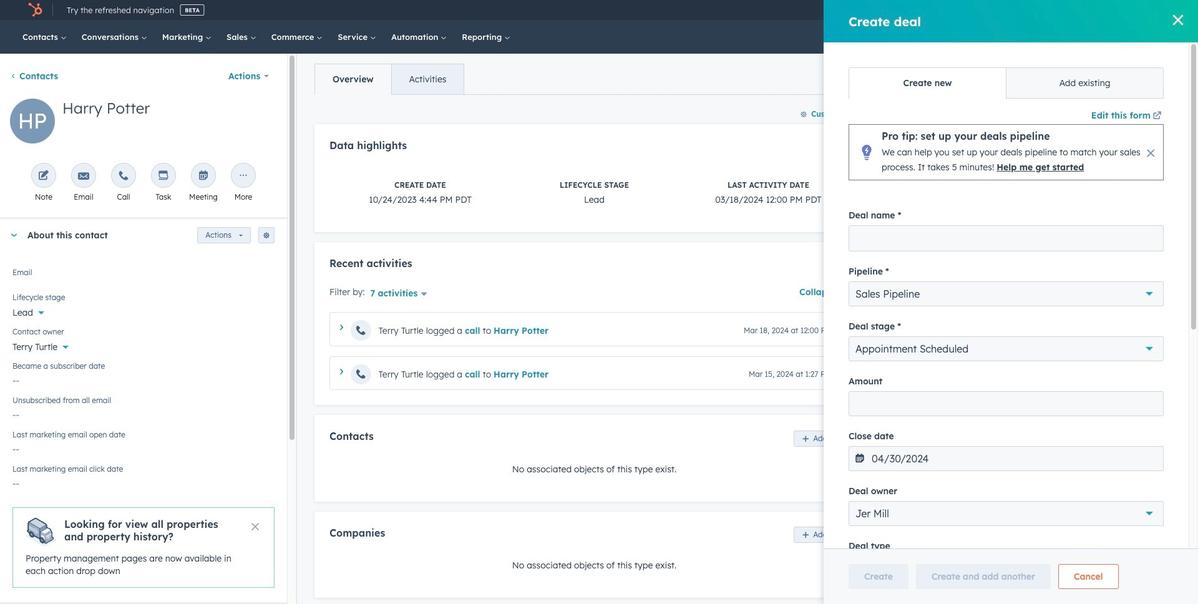 Task type: locate. For each thing, give the bounding box(es) containing it.
1 vertical spatial -- text field
[[12, 438, 275, 458]]

alert
[[12, 508, 275, 588]]

2 -- text field from the top
[[12, 438, 275, 458]]

caret image
[[912, 136, 920, 139], [340, 325, 343, 331], [912, 460, 920, 463], [912, 527, 920, 530]]

3 -- text field from the top
[[12, 472, 275, 492]]

0 horizontal spatial caret image
[[10, 234, 17, 237]]

2 vertical spatial -- text field
[[12, 472, 275, 492]]

2 horizontal spatial caret image
[[912, 348, 920, 351]]

1 -- text field from the top
[[12, 369, 275, 389]]

marketplaces image
[[997, 6, 1009, 17]]

-- text field
[[12, 369, 275, 389], [12, 438, 275, 458], [12, 472, 275, 492]]

0 vertical spatial -- text field
[[12, 369, 275, 389]]

-- text field
[[12, 403, 275, 423]]

Search HubSpot search field
[[1014, 26, 1155, 47]]

caret image
[[10, 234, 17, 237], [912, 348, 920, 351], [340, 369, 343, 375]]

2 vertical spatial caret image
[[340, 369, 343, 375]]

1 horizontal spatial caret image
[[340, 369, 343, 375]]

navigation
[[315, 64, 465, 95]]

menu
[[906, 0, 1184, 20]]

create an email image
[[78, 170, 89, 182]]



Task type: describe. For each thing, give the bounding box(es) containing it.
close image
[[252, 523, 259, 531]]

1 vertical spatial caret image
[[912, 348, 920, 351]]

create a note image
[[38, 170, 49, 182]]

jer mill image
[[1092, 4, 1104, 16]]

make a phone call image
[[118, 170, 129, 182]]

0 vertical spatial caret image
[[10, 234, 17, 237]]

more activities, menu pop up image
[[238, 170, 249, 182]]

schedule a meeting image
[[198, 170, 209, 182]]

create a task image
[[158, 170, 169, 182]]

manage card settings image
[[263, 232, 270, 240]]



Task type: vqa. For each thing, say whether or not it's contained in the screenshot.
banner
no



